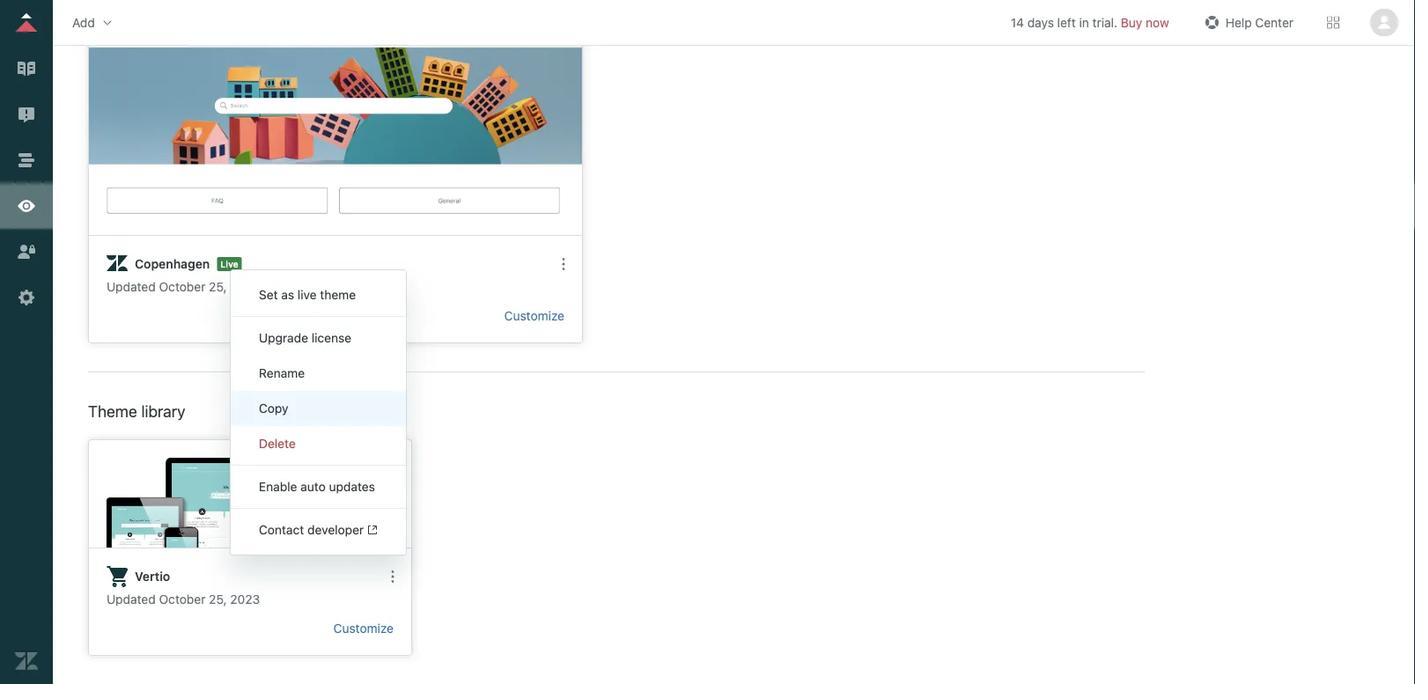 Task type: describe. For each thing, give the bounding box(es) containing it.
help
[[1226, 15, 1252, 30]]

zendesk image
[[15, 650, 38, 673]]

14 days left in trial. buy now
[[1011, 15, 1170, 30]]

updates
[[329, 480, 375, 494]]

updated october 25, 2023 for vertio
[[107, 592, 260, 607]]

trial.
[[1093, 15, 1118, 30]]

delete
[[259, 436, 296, 451]]

set as live theme option
[[231, 277, 406, 313]]

Add button
[[67, 9, 120, 36]]

25, for vertio
[[209, 592, 227, 607]]

copy option
[[231, 391, 406, 426]]

license
[[312, 331, 352, 345]]

updated october 25, 2023 for copenhagen
[[107, 280, 260, 294]]

october for copenhagen
[[159, 280, 206, 294]]

zendesk products image
[[1327, 16, 1340, 29]]

vertio
[[135, 569, 170, 584]]

1 horizontal spatial open theme context menu image
[[557, 257, 571, 271]]

arrange content image
[[15, 149, 38, 172]]

help center
[[1226, 15, 1294, 30]]

moderate content image
[[15, 103, 38, 126]]

customize for vertio
[[334, 621, 394, 636]]

help center button
[[1196, 9, 1299, 36]]

theme library
[[88, 402, 185, 421]]

contact
[[259, 523, 304, 537]]

enable
[[259, 480, 297, 494]]

now
[[1146, 15, 1170, 30]]

theme
[[320, 288, 356, 302]]

customize link for vertio
[[334, 621, 394, 636]]

customize design image
[[15, 195, 38, 218]]

1 horizontal spatial open theme context menu button
[[550, 250, 578, 278]]

theme
[[88, 402, 137, 421]]

1 vertical spatial open theme context menu image
[[386, 570, 400, 584]]

days
[[1028, 15, 1054, 30]]

in
[[1080, 15, 1090, 30]]

as
[[281, 288, 294, 302]]



Task type: locate. For each thing, give the bounding box(es) containing it.
theme type image left vertio
[[107, 566, 128, 588]]

0 vertical spatial theme type image
[[107, 254, 128, 275]]

None button
[[1368, 8, 1401, 37]]

25,
[[209, 280, 227, 294], [209, 592, 227, 607]]

updated down copenhagen
[[107, 280, 156, 294]]

1 2023 from the top
[[230, 280, 260, 294]]

1 vertical spatial october
[[159, 592, 206, 607]]

customize
[[504, 309, 565, 323], [334, 621, 394, 636]]

Open theme context menu button
[[550, 250, 578, 278], [379, 563, 407, 591]]

october down copenhagen
[[159, 280, 206, 294]]

25, for copenhagen
[[209, 280, 227, 294]]

2 updated from the top
[[107, 592, 156, 607]]

updated down vertio
[[107, 592, 156, 607]]

1 updated october 25, 2023 from the top
[[107, 280, 260, 294]]

0 horizontal spatial customize
[[334, 621, 394, 636]]

theme type image for copenhagen
[[107, 254, 128, 275]]

left
[[1058, 15, 1076, 30]]

1 vertical spatial theme type image
[[107, 566, 128, 588]]

2 2023 from the top
[[230, 592, 260, 607]]

theme type image for vertio
[[107, 566, 128, 588]]

auto
[[301, 480, 326, 494]]

theme type image
[[107, 254, 128, 275], [107, 566, 128, 588]]

updated for copenhagen
[[107, 280, 156, 294]]

2023 down contact
[[230, 592, 260, 607]]

copy
[[259, 401, 289, 416]]

2 october from the top
[[159, 592, 206, 607]]

open theme context menu image
[[557, 257, 571, 271], [386, 570, 400, 584]]

2023 down live
[[230, 280, 260, 294]]

14
[[1011, 15, 1024, 30]]

1 horizontal spatial customize
[[504, 309, 565, 323]]

customize for copenhagen
[[504, 309, 565, 323]]

rename option
[[231, 356, 406, 391]]

live
[[220, 259, 238, 269]]

updated october 25, 2023
[[107, 280, 260, 294], [107, 592, 260, 607]]

live
[[298, 288, 317, 302]]

1 vertical spatial updated
[[107, 592, 156, 607]]

2023 for vertio
[[230, 592, 260, 607]]

library
[[141, 402, 185, 421]]

2023 for copenhagen
[[230, 280, 260, 294]]

settings image
[[15, 286, 38, 309]]

buy
[[1121, 15, 1143, 30]]

0 vertical spatial updated october 25, 2023
[[107, 280, 260, 294]]

2 25, from the top
[[209, 592, 227, 607]]

developer
[[307, 523, 364, 537]]

october down vertio
[[159, 592, 206, 607]]

october
[[159, 280, 206, 294], [159, 592, 206, 607]]

1 vertical spatial 25,
[[209, 592, 227, 607]]

2 updated october 25, 2023 from the top
[[107, 592, 260, 607]]

1 vertical spatial customize link
[[334, 621, 394, 636]]

2 theme type image from the top
[[107, 566, 128, 588]]

0 vertical spatial 2023
[[230, 280, 260, 294]]

1 horizontal spatial customize link
[[504, 309, 565, 323]]

1 vertical spatial updated october 25, 2023
[[107, 592, 260, 607]]

copenhagen
[[135, 257, 210, 271]]

0 vertical spatial updated
[[107, 280, 156, 294]]

set as live theme
[[259, 288, 356, 302]]

upgrade license
[[259, 331, 352, 345]]

1 vertical spatial open theme context menu button
[[379, 563, 407, 591]]

contact developer link
[[231, 513, 406, 548]]

1 vertical spatial 2023
[[230, 592, 260, 607]]

1 updated from the top
[[107, 280, 156, 294]]

center
[[1256, 15, 1294, 30]]

manage articles image
[[15, 57, 38, 80]]

upgrade license link
[[231, 321, 406, 356]]

october for vertio
[[159, 592, 206, 607]]

theme type image left copenhagen
[[107, 254, 128, 275]]

user permissions image
[[15, 240, 38, 263]]

2023
[[230, 280, 260, 294], [230, 592, 260, 607]]

0 horizontal spatial customize link
[[334, 621, 394, 636]]

0 vertical spatial october
[[159, 280, 206, 294]]

0 vertical spatial customize
[[504, 309, 565, 323]]

1 theme type image from the top
[[107, 254, 128, 275]]

updated
[[107, 280, 156, 294], [107, 592, 156, 607]]

rename
[[259, 366, 305, 381]]

upgrade
[[259, 331, 308, 345]]

enable auto updates
[[259, 480, 375, 494]]

enable auto updates option
[[231, 469, 406, 505]]

0 vertical spatial 25,
[[209, 280, 227, 294]]

0 vertical spatial customize link
[[504, 309, 565, 323]]

0 vertical spatial open theme context menu image
[[557, 257, 571, 271]]

updated october 25, 2023 down vertio
[[107, 592, 260, 607]]

updated october 25, 2023 down copenhagen
[[107, 280, 260, 294]]

1 october from the top
[[159, 280, 206, 294]]

0 horizontal spatial open theme context menu image
[[386, 570, 400, 584]]

1 vertical spatial customize
[[334, 621, 394, 636]]

contact developer
[[259, 523, 364, 537]]

0 vertical spatial open theme context menu button
[[550, 250, 578, 278]]

updated for vertio
[[107, 592, 156, 607]]

1 25, from the top
[[209, 280, 227, 294]]

add
[[72, 15, 95, 30]]

customize link for copenhagen
[[504, 309, 565, 323]]

set
[[259, 288, 278, 302]]

customize link
[[504, 309, 565, 323], [334, 621, 394, 636]]

0 horizontal spatial open theme context menu button
[[379, 563, 407, 591]]



Task type: vqa. For each thing, say whether or not it's contained in the screenshot.
Ana Oliveira icon
no



